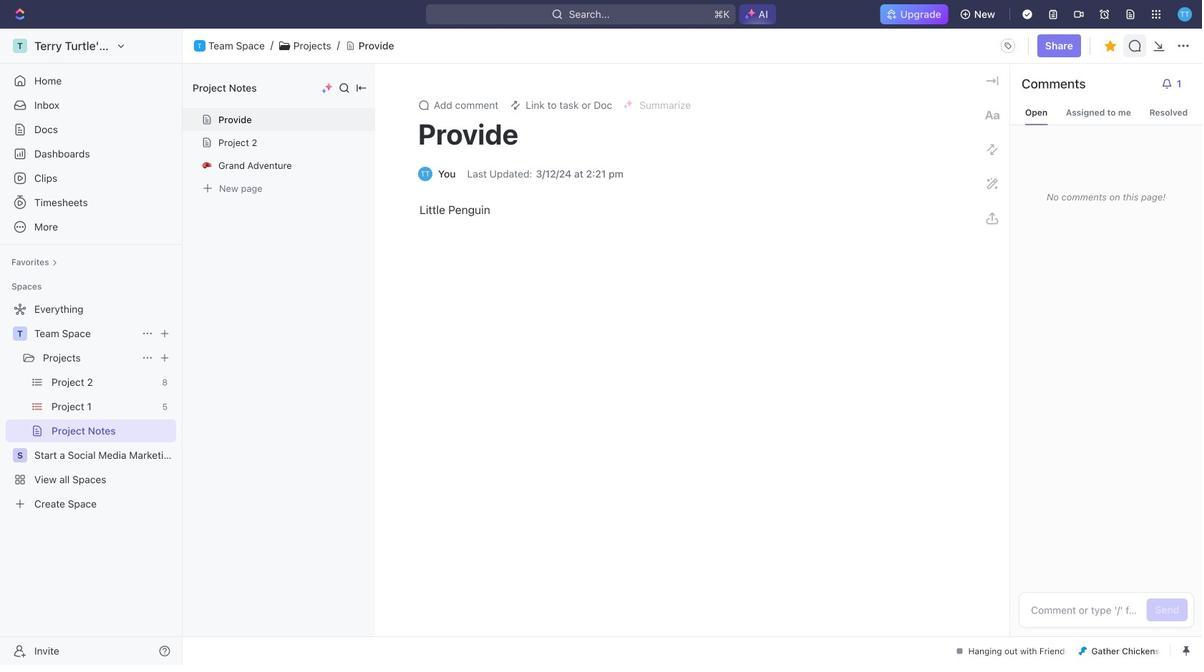 Task type: locate. For each thing, give the bounding box(es) containing it.
tree inside sidebar navigation
[[6, 298, 176, 515]]

terry turtle's workspace, , element
[[13, 39, 27, 53]]

drumstick bite image
[[1079, 647, 1087, 655]]

team space, , element
[[13, 326, 27, 341]]

tree
[[6, 298, 176, 515]]



Task type: describe. For each thing, give the bounding box(es) containing it.
start a social media marketing agency, , element
[[13, 448, 27, 462]]

sidebar navigation
[[0, 29, 185, 665]]

dropdown menu image
[[996, 34, 1019, 57]]



Task type: vqa. For each thing, say whether or not it's contained in the screenshot.
row
no



